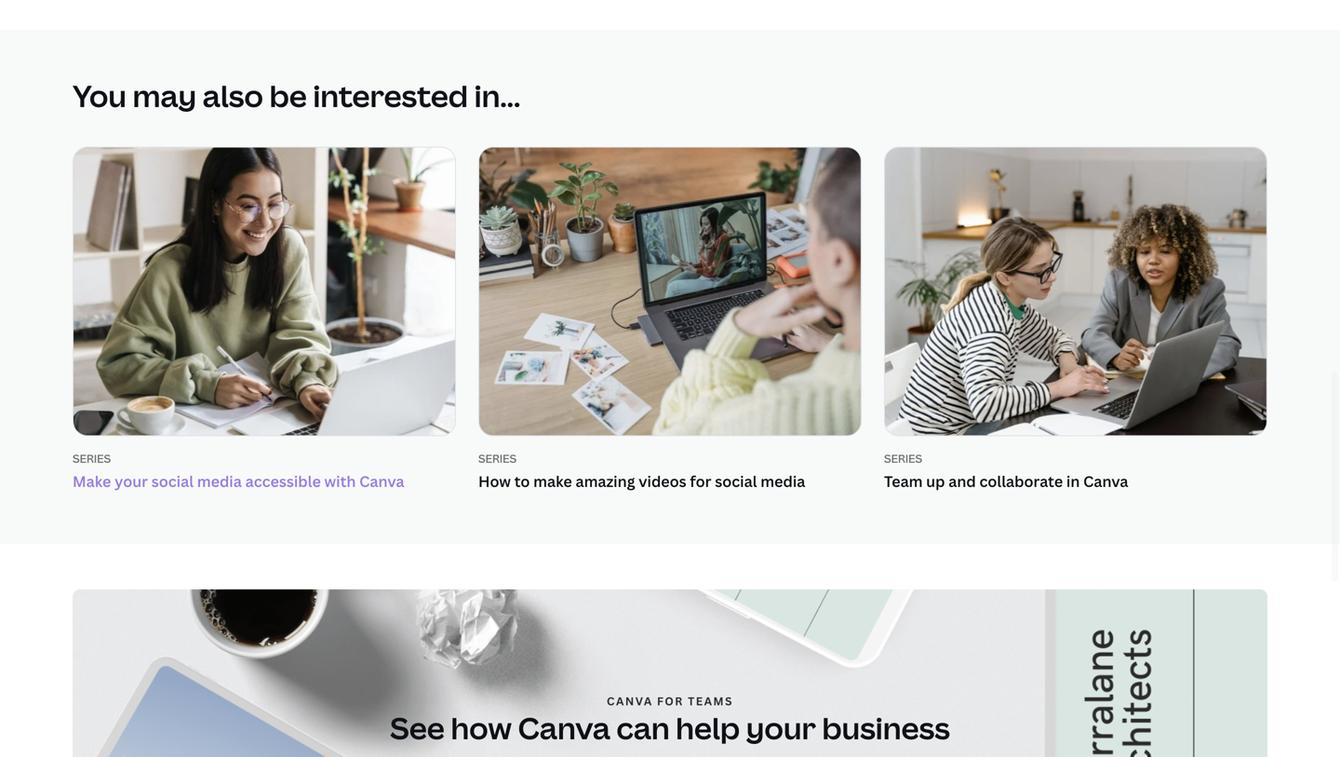 Task type: locate. For each thing, give the bounding box(es) containing it.
canva left the can
[[518, 708, 611, 748]]

team
[[885, 471, 923, 491]]

media inside the series make your social media accessible with canva
[[197, 471, 242, 491]]

2 media from the left
[[761, 471, 806, 491]]

canva right 'with'
[[360, 471, 405, 491]]

with
[[325, 471, 356, 491]]

in
[[1067, 471, 1080, 491]]

to
[[515, 471, 530, 491]]

for right videos
[[690, 471, 712, 491]]

0 horizontal spatial media
[[197, 471, 242, 491]]

0 vertical spatial your
[[115, 471, 148, 491]]

1 horizontal spatial for
[[690, 471, 712, 491]]

1 vertical spatial your
[[747, 708, 816, 748]]

1 horizontal spatial your
[[747, 708, 816, 748]]

0 horizontal spatial social
[[152, 471, 194, 491]]

0 horizontal spatial for
[[657, 693, 684, 709]]

1 media from the left
[[197, 471, 242, 491]]

series
[[73, 451, 111, 466], [479, 451, 517, 466], [885, 451, 923, 466]]

canva right in
[[1084, 471, 1129, 491]]

social inside the series make your social media accessible with canva
[[152, 471, 194, 491]]

1 series from the left
[[73, 451, 111, 466]]

for
[[690, 471, 712, 491], [657, 693, 684, 709]]

may
[[133, 76, 197, 116]]

2 horizontal spatial series
[[885, 451, 923, 466]]

your
[[115, 471, 148, 491], [747, 708, 816, 748]]

0 horizontal spatial series
[[73, 451, 111, 466]]

make
[[534, 471, 572, 491]]

2 series from the left
[[479, 451, 517, 466]]

series inside the series make your social media accessible with canva
[[73, 451, 111, 466]]

0 vertical spatial for
[[690, 471, 712, 491]]

series for make
[[73, 451, 111, 466]]

and
[[949, 471, 977, 491]]

business
[[823, 708, 951, 748]]

series inside series how to make amazing videos for social media
[[479, 451, 517, 466]]

your right help
[[747, 708, 816, 748]]

0 horizontal spatial your
[[115, 471, 148, 491]]

series up make
[[73, 451, 111, 466]]

series inside series team up and collaborate in canva
[[885, 451, 923, 466]]

1 horizontal spatial media
[[761, 471, 806, 491]]

social right make
[[152, 471, 194, 491]]

3 series from the left
[[885, 451, 923, 466]]

for inside series how to make amazing videos for social media
[[690, 471, 712, 491]]

see
[[390, 708, 445, 748]]

social
[[152, 471, 194, 491], [715, 471, 757, 491]]

in...
[[474, 76, 521, 116]]

1 horizontal spatial social
[[715, 471, 757, 491]]

series up team
[[885, 451, 923, 466]]

can
[[617, 708, 670, 748]]

series up how
[[479, 451, 517, 466]]

2 social from the left
[[715, 471, 757, 491]]

1 vertical spatial for
[[657, 693, 684, 709]]

you
[[73, 76, 127, 116]]

how
[[479, 471, 511, 491]]

media
[[197, 471, 242, 491], [761, 471, 806, 491]]

your right make
[[115, 471, 148, 491]]

1 horizontal spatial series
[[479, 451, 517, 466]]

for left the teams
[[657, 693, 684, 709]]

teams
[[688, 693, 734, 709]]

1 social from the left
[[152, 471, 194, 491]]

canva
[[360, 471, 405, 491], [1084, 471, 1129, 491], [607, 693, 653, 709], [518, 708, 611, 748]]

social right videos
[[715, 471, 757, 491]]



Task type: vqa. For each thing, say whether or not it's contained in the screenshot.
How can Canva help manage digital assets?
no



Task type: describe. For each thing, give the bounding box(es) containing it.
videos
[[639, 471, 687, 491]]

series for how
[[479, 451, 517, 466]]

social inside series how to make amazing videos for social media
[[715, 471, 757, 491]]

canva inside the series make your social media accessible with canva
[[360, 471, 405, 491]]

series for team
[[885, 451, 923, 466]]

series how to make amazing videos for social media
[[479, 451, 806, 491]]

also
[[203, 76, 263, 116]]

canva inside series team up and collaborate in canva
[[1084, 471, 1129, 491]]

help
[[676, 708, 740, 748]]

for inside canva for teams see how canva can help your business
[[657, 693, 684, 709]]

amazing
[[576, 471, 636, 491]]

up
[[927, 471, 946, 491]]

media inside series how to make amazing videos for social media
[[761, 471, 806, 491]]

collaborate
[[980, 471, 1064, 491]]

your inside canva for teams see how canva can help your business
[[747, 708, 816, 748]]

accessible
[[245, 471, 321, 491]]

be
[[270, 76, 307, 116]]

make
[[73, 471, 111, 491]]

canva left the teams
[[607, 693, 653, 709]]

how
[[451, 708, 512, 748]]

you may also be interested in...
[[73, 76, 521, 116]]

canva for teams see how canva can help your business
[[390, 693, 951, 748]]

your inside the series make your social media accessible with canva
[[115, 471, 148, 491]]

series make your social media accessible with canva
[[73, 451, 405, 491]]

series team up and collaborate in canva
[[885, 451, 1129, 491]]

interested
[[313, 76, 468, 116]]



